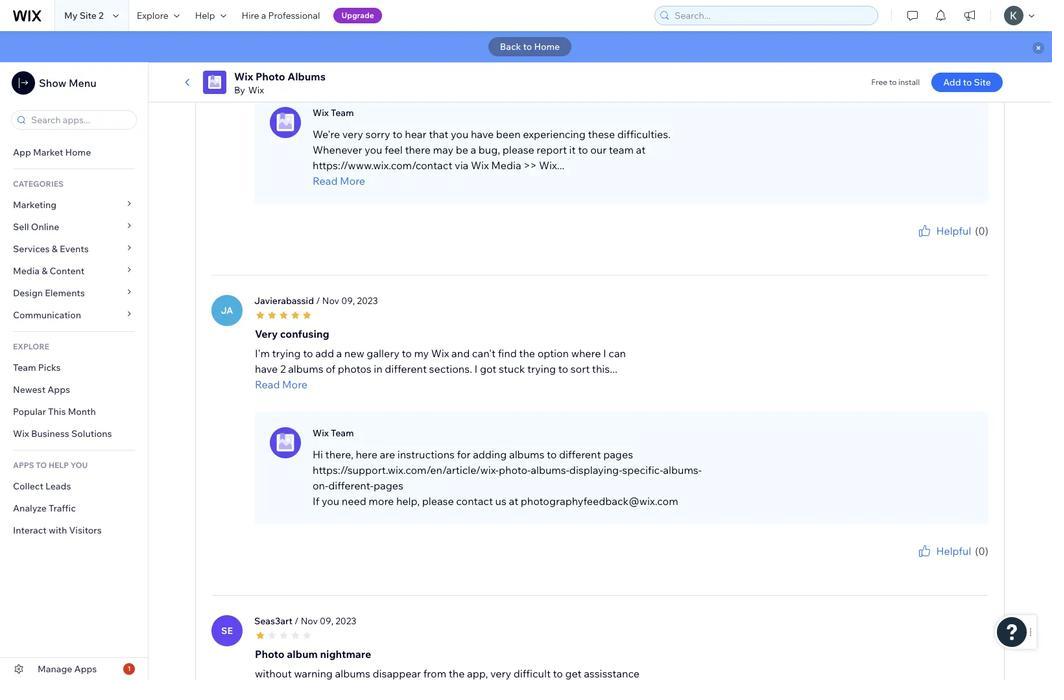 Task type: describe. For each thing, give the bounding box(es) containing it.
photos
[[338, 362, 371, 375]]

here
[[356, 448, 377, 461]]

seas3art
[[254, 615, 292, 627]]

wix inside we're very sorry to hear that you have been experiencing these difficulties. whenever you feel there may be a bug, please report it to our team at https://www.wix.com/contact via wix media >> wix... read more
[[471, 159, 489, 172]]

2 albums- from the left
[[663, 464, 702, 476]]

09, for photo album nightmare
[[320, 615, 333, 627]]

to
[[36, 461, 47, 470]]

read inside very confusing i'm trying to add a new gallery to my wix and can't find the option where i can have 2 albums of photos in different sections. i got stuck trying to sort this... read more
[[255, 378, 280, 391]]

https://support.wix.com/en/article/wix-
[[313, 464, 499, 476]]

>>
[[524, 159, 537, 172]]

apps to help you
[[13, 461, 88, 470]]

can
[[609, 347, 626, 360]]

help,
[[396, 495, 420, 508]]

1 albums- from the left
[[531, 464, 569, 476]]

apps for newest apps
[[48, 384, 70, 396]]

hire
[[242, 10, 259, 21]]

there,
[[325, 448, 353, 461]]

been
[[496, 128, 521, 141]]

0 vertical spatial site
[[80, 10, 97, 21]]

leads
[[45, 481, 71, 492]]

(0) for very confusing i'm trying to add a new gallery to my wix and can't find the option where i can have 2 albums of photos in different sections. i got stuck trying to sort this... read more
[[975, 545, 988, 558]]

events
[[60, 243, 89, 255]]

wix team for we're very sorry to hear that you have been experiencing these difficulties. whenever you feel there may be a bug, please report it to our team at https://www.wix.com/contact via wix media >> wix...
[[313, 107, 354, 118]]

to inside the hi there, here are instructions for adding albums to different pages https://support.wix.com/en/article/wix-photo-albums-displaying-specific-albums- on-different-pages if you need more help, please contact us at photographyfeedback@wix.com
[[547, 448, 557, 461]]

app
[[13, 147, 31, 158]]

the inside photo album nightmare without warning albums disappear from the app, very difficult to get assisstance
[[449, 667, 465, 680]]

team picks link
[[0, 357, 148, 379]]

collect
[[13, 481, 43, 492]]

nov for very confusing
[[322, 295, 339, 307]]

install
[[898, 77, 920, 87]]

collect leads link
[[0, 475, 148, 497]]

feel
[[385, 143, 403, 156]]

market
[[33, 147, 63, 158]]

please inside the hi there, here are instructions for adding albums to different pages https://support.wix.com/en/article/wix-photo-albums-displaying-specific-albums- on-different-pages if you need more help, please contact us at photographyfeedback@wix.com
[[422, 495, 454, 508]]

apps for manage apps
[[74, 664, 97, 675]]

month
[[68, 406, 96, 418]]

picks
[[38, 362, 61, 374]]

help
[[195, 10, 215, 21]]

back to home button
[[488, 37, 572, 56]]

interact with visitors
[[13, 525, 102, 536]]

find
[[498, 347, 517, 360]]

free
[[871, 77, 887, 87]]

difficult
[[514, 667, 551, 680]]

photo inside photo album nightmare without warning albums disappear from the app, very difficult to get assisstance
[[255, 648, 285, 661]]

analyze
[[13, 503, 47, 514]]

to up feel
[[393, 128, 403, 141]]

communication
[[13, 309, 83, 321]]

hear
[[405, 128, 427, 141]]

a inside very confusing i'm trying to add a new gallery to my wix and can't find the option where i can have 2 albums of photos in different sections. i got stuck trying to sort this... read more
[[336, 347, 342, 360]]

got
[[480, 362, 496, 375]]

instructions
[[397, 448, 455, 461]]

wix up by
[[234, 70, 253, 83]]

app,
[[467, 667, 488, 680]]

1 horizontal spatial pages
[[603, 448, 633, 461]]

services & events
[[13, 243, 89, 255]]

please inside we're very sorry to hear that you have been experiencing these difficulties. whenever you feel there may be a bug, please report it to our team at https://www.wix.com/contact via wix media >> wix... read more
[[503, 143, 534, 156]]

0 vertical spatial 2
[[99, 10, 104, 21]]

warning
[[294, 667, 333, 680]]

categories
[[13, 179, 64, 189]]

ja
[[221, 305, 233, 316]]

we're
[[313, 128, 340, 141]]

(0) for we're very sorry to hear that you have been experiencing these difficulties. whenever you feel there may be a bug, please report it to our team at https://www.wix.com/contact via wix media >> wix... read more
[[975, 224, 988, 237]]

newest
[[13, 384, 45, 396]]

have inside we're very sorry to hear that you have been experiencing these difficulties. whenever you feel there may be a bug, please report it to our team at https://www.wix.com/contact via wix media >> wix... read more
[[471, 128, 494, 141]]

wix up the hi
[[313, 427, 329, 439]]

explore
[[137, 10, 168, 21]]

at inside the hi there, here are instructions for adding albums to different pages https://support.wix.com/en/article/wix-photo-albums-displaying-specific-albums- on-different-pages if you need more help, please contact us at photographyfeedback@wix.com
[[509, 495, 518, 508]]

read inside we're very sorry to hear that you have been experiencing these difficulties. whenever you feel there may be a bug, please report it to our team at https://www.wix.com/contact via wix media >> wix... read more
[[313, 174, 338, 187]]

feedback for we're very sorry to hear that you have been experiencing these difficulties. whenever you feel there may be a bug, please report it to our team at https://www.wix.com/contact via wix media >> wix... read more
[[955, 238, 988, 248]]

w i image
[[270, 107, 301, 138]]

09, for very confusing
[[341, 295, 355, 307]]

your for we're very sorry to hear that you have been experiencing these difficulties. whenever you feel there may be a bug, please report it to our team at https://www.wix.com/contact via wix media >> wix... read more
[[937, 238, 953, 248]]

to right add
[[963, 77, 972, 88]]

to inside photo album nightmare without warning albums disappear from the app, very difficult to get assisstance
[[553, 667, 563, 680]]

visitors
[[69, 525, 102, 536]]

0 vertical spatial read more button
[[255, 56, 644, 72]]

need
[[342, 495, 366, 508]]

you inside the hi there, here are instructions for adding albums to different pages https://support.wix.com/en/article/wix-photo-albums-displaying-specific-albums- on-different-pages if you need more help, please contact us at photographyfeedback@wix.com
[[322, 495, 339, 508]]

this...
[[592, 362, 617, 375]]

back to home alert
[[0, 31, 1052, 62]]

elements
[[45, 287, 85, 299]]

manage
[[38, 664, 72, 675]]

se
[[221, 625, 233, 637]]

different-
[[328, 479, 374, 492]]

0 vertical spatial more
[[282, 57, 307, 70]]

interact
[[13, 525, 47, 536]]

hi
[[313, 448, 323, 461]]

helpful for very confusing i'm trying to add a new gallery to my wix and can't find the option where i can have 2 albums of photos in different sections. i got stuck trying to sort this... read more
[[936, 545, 971, 558]]

thank you for your feedback for very confusing i'm trying to add a new gallery to my wix and can't find the option where i can have 2 albums of photos in different sections. i got stuck trying to sort this... read more
[[886, 559, 988, 569]]

adding
[[473, 448, 507, 461]]

Search... field
[[671, 6, 874, 25]]

1 vertical spatial i
[[475, 362, 478, 375]]

/ for very confusing
[[316, 295, 320, 307]]

0 horizontal spatial a
[[261, 10, 266, 21]]

with
[[49, 525, 67, 536]]

free to install
[[871, 77, 920, 87]]

contact
[[456, 495, 493, 508]]

& for events
[[52, 243, 58, 255]]

are
[[380, 448, 395, 461]]

javierabassid
[[254, 295, 314, 307]]

media & content
[[13, 265, 85, 277]]

0 horizontal spatial trying
[[272, 347, 301, 360]]

your for very confusing i'm trying to add a new gallery to my wix and can't find the option where i can have 2 albums of photos in different sections. i got stuck trying to sort this... read more
[[937, 559, 953, 569]]

communication link
[[0, 304, 148, 326]]

wix team for hi there, here are instructions for adding albums to different pages https://support.wix.com/en/article/wix-photo-albums-displaying-specific-albums- on-different-pages if you need more help, please contact us at photographyfeedback@wix.com
[[313, 427, 354, 439]]

photographyfeedback@wix.com
[[521, 495, 678, 508]]

these
[[588, 128, 615, 141]]

w i image
[[270, 427, 301, 458]]

1 horizontal spatial i
[[603, 347, 606, 360]]

newest apps
[[13, 384, 70, 396]]

2023 for photo album nightmare
[[335, 615, 356, 627]]

bug,
[[479, 143, 500, 156]]

https://www.wix.com/contact
[[313, 159, 452, 172]]

2023 for very confusing
[[357, 295, 378, 307]]

at inside we're very sorry to hear that you have been experiencing these difficulties. whenever you feel there may be a bug, please report it to our team at https://www.wix.com/contact via wix media >> wix... read more
[[636, 143, 646, 156]]

option
[[537, 347, 569, 360]]

photo-
[[499, 464, 531, 476]]

Search apps... field
[[27, 111, 132, 129]]

hi there, here are instructions for adding albums to different pages https://support.wix.com/en/article/wix-photo-albums-displaying-specific-albums- on-different-pages if you need more help, please contact us at photographyfeedback@wix.com
[[313, 448, 702, 508]]

thank for we're very sorry to hear that you have been experiencing these difficulties. whenever you feel there may be a bug, please report it to our team at https://www.wix.com/contact via wix media >> wix... read more
[[886, 238, 908, 248]]

add
[[943, 77, 961, 88]]

to left sort
[[558, 362, 568, 375]]

helpful button for very confusing i'm trying to add a new gallery to my wix and can't find the option where i can have 2 albums of photos in different sections. i got stuck trying to sort this... read more
[[917, 543, 971, 559]]

0 horizontal spatial pages
[[374, 479, 403, 492]]

albums inside the hi there, here are instructions for adding albums to different pages https://support.wix.com/en/article/wix-photo-albums-displaying-specific-albums- on-different-pages if you need more help, please contact us at photographyfeedback@wix.com
[[509, 448, 544, 461]]

1 vertical spatial trying
[[527, 362, 556, 375]]

helpful for we're very sorry to hear that you have been experiencing these difficulties. whenever you feel there may be a bug, please report it to our team at https://www.wix.com/contact via wix media >> wix... read more
[[936, 224, 971, 237]]

i'm
[[255, 347, 270, 360]]

popular this month
[[13, 406, 96, 418]]

read more button for the
[[255, 377, 644, 392]]

more inside very confusing i'm trying to add a new gallery to my wix and can't find the option where i can have 2 albums of photos in different sections. i got stuck trying to sort this... read more
[[282, 378, 307, 391]]

team inside sidebar element
[[13, 362, 36, 374]]

to left add
[[303, 347, 313, 360]]

difficulties.
[[617, 128, 671, 141]]

marketing link
[[0, 194, 148, 216]]

apps
[[13, 461, 34, 470]]

content
[[50, 265, 85, 277]]

newest apps link
[[0, 379, 148, 401]]

wix inside sidebar element
[[13, 428, 29, 440]]

wix right by
[[248, 84, 264, 96]]

experiencing
[[523, 128, 586, 141]]

add to site
[[943, 77, 991, 88]]

displaying-
[[569, 464, 622, 476]]

for for wix
[[925, 559, 935, 569]]

sort
[[571, 362, 590, 375]]



Task type: locate. For each thing, give the bounding box(es) containing it.
apps
[[48, 384, 70, 396], [74, 664, 97, 675]]

0 vertical spatial /
[[316, 295, 320, 307]]

helpful button
[[917, 223, 971, 238], [917, 543, 971, 559]]

1 horizontal spatial a
[[336, 347, 342, 360]]

my site 2
[[64, 10, 104, 21]]

2023 up new
[[357, 295, 378, 307]]

1 thank you for your feedback from the top
[[886, 238, 988, 248]]

professional
[[268, 10, 320, 21]]

trying down the option
[[527, 362, 556, 375]]

have up bug,
[[471, 128, 494, 141]]

online
[[31, 221, 59, 233]]

wix inside very confusing i'm trying to add a new gallery to my wix and can't find the option where i can have 2 albums of photos in different sections. i got stuck trying to sort this... read more
[[431, 347, 449, 360]]

1 helpful button from the top
[[917, 223, 971, 238]]

sell online link
[[0, 216, 148, 238]]

to right free
[[889, 77, 897, 87]]

team
[[331, 107, 354, 118], [13, 362, 36, 374], [331, 427, 354, 439]]

feedback for very confusing i'm trying to add a new gallery to my wix and can't find the option where i can have 2 albums of photos in different sections. i got stuck trying to sort this... read more
[[955, 559, 988, 569]]

apps up this
[[48, 384, 70, 396]]

my
[[414, 347, 429, 360]]

1 vertical spatial &
[[42, 265, 48, 277]]

1 horizontal spatial apps
[[74, 664, 97, 675]]

helpful button for we're very sorry to hear that you have been experiencing these difficulties. whenever you feel there may be a bug, please report it to our team at https://www.wix.com/contact via wix media >> wix... read more
[[917, 223, 971, 238]]

i left can
[[603, 347, 606, 360]]

2 inside very confusing i'm trying to add a new gallery to my wix and can't find the option where i can have 2 albums of photos in different sections. i got stuck trying to sort this... read more
[[280, 362, 286, 375]]

& left the content
[[42, 265, 48, 277]]

have inside very confusing i'm trying to add a new gallery to my wix and can't find the option where i can have 2 albums of photos in different sections. i got stuck trying to sort this... read more
[[255, 362, 278, 375]]

thank for very confusing i'm trying to add a new gallery to my wix and can't find the option where i can have 2 albums of photos in different sections. i got stuck trying to sort this... read more
[[886, 559, 908, 569]]

popular this month link
[[0, 401, 148, 423]]

design elements link
[[0, 282, 148, 304]]

0 horizontal spatial 2023
[[335, 615, 356, 627]]

new
[[344, 347, 364, 360]]

at down difficulties.
[[636, 143, 646, 156]]

09, up nightmare
[[320, 615, 333, 627]]

photo
[[255, 70, 285, 83], [255, 648, 285, 661]]

a
[[261, 10, 266, 21], [471, 143, 476, 156], [336, 347, 342, 360]]

thank you for your feedback for we're very sorry to hear that you have been experiencing these difficulties. whenever you feel there may be a bug, please report it to our team at https://www.wix.com/contact via wix media >> wix... read more
[[886, 238, 988, 248]]

show menu button
[[12, 71, 96, 95]]

2 vertical spatial read
[[255, 378, 280, 391]]

home inside back to home button
[[534, 41, 560, 53]]

wix...
[[539, 159, 565, 172]]

home
[[534, 41, 560, 53], [65, 147, 91, 158]]

team for we're very sorry to hear that you have been experiencing these difficulties. whenever you feel there may be a bug, please report it to our team at https://www.wix.com/contact via wix media >> wix...
[[331, 107, 354, 118]]

albums up photo-
[[509, 448, 544, 461]]

0 vertical spatial your
[[937, 238, 953, 248]]

& left the events
[[52, 243, 58, 255]]

0 vertical spatial have
[[471, 128, 494, 141]]

1 horizontal spatial media
[[491, 159, 521, 172]]

disappear
[[373, 667, 421, 680]]

/ right javierabassid
[[316, 295, 320, 307]]

stuck
[[499, 362, 525, 375]]

a right be
[[471, 143, 476, 156]]

please down been
[[503, 143, 534, 156]]

1 (0) from the top
[[975, 224, 988, 237]]

0 horizontal spatial i
[[475, 362, 478, 375]]

0 horizontal spatial please
[[422, 495, 454, 508]]

sorry
[[366, 128, 390, 141]]

read more button down back
[[255, 56, 644, 72]]

albums inside photo album nightmare without warning albums disappear from the app, very difficult to get assisstance
[[335, 667, 370, 680]]

more down https://www.wix.com/contact
[[340, 174, 365, 187]]

media inside media & content link
[[13, 265, 40, 277]]

to inside alert
[[523, 41, 532, 53]]

photo up "without"
[[255, 648, 285, 661]]

team down explore
[[13, 362, 36, 374]]

1 horizontal spatial the
[[519, 347, 535, 360]]

1 vertical spatial thank
[[886, 559, 908, 569]]

albums
[[287, 70, 326, 83]]

1 vertical spatial thank you for your feedback
[[886, 559, 988, 569]]

0 vertical spatial 09,
[[341, 295, 355, 307]]

more inside we're very sorry to hear that you have been experiencing these difficulties. whenever you feel there may be a bug, please report it to our team at https://www.wix.com/contact via wix media >> wix... read more
[[340, 174, 365, 187]]

the right find
[[519, 347, 535, 360]]

0 horizontal spatial 2
[[99, 10, 104, 21]]

1 vertical spatial photo
[[255, 648, 285, 661]]

us
[[495, 495, 506, 508]]

hire a professional link
[[234, 0, 328, 31]]

2 vertical spatial for
[[925, 559, 935, 569]]

1 vertical spatial very
[[490, 667, 511, 680]]

different
[[385, 362, 427, 375], [559, 448, 601, 461]]

0 vertical spatial very
[[342, 128, 363, 141]]

design elements
[[13, 287, 85, 299]]

you
[[451, 128, 469, 141], [365, 143, 382, 156], [910, 238, 923, 248], [322, 495, 339, 508], [910, 559, 923, 569]]

0 horizontal spatial media
[[13, 265, 40, 277]]

very up whenever
[[342, 128, 363, 141]]

to left my
[[402, 347, 412, 360]]

2 vertical spatial read more button
[[255, 377, 644, 392]]

i left the got
[[475, 362, 478, 375]]

1 vertical spatial have
[[255, 362, 278, 375]]

1 vertical spatial 2
[[280, 362, 286, 375]]

collect leads
[[13, 481, 71, 492]]

services
[[13, 243, 50, 255]]

2 wix team from the top
[[313, 427, 354, 439]]

assisstance
[[584, 667, 639, 680]]

very inside we're very sorry to hear that you have been experiencing these difficulties. whenever you feel there may be a bug, please report it to our team at https://www.wix.com/contact via wix media >> wix... read more
[[342, 128, 363, 141]]

this
[[48, 406, 66, 418]]

1 vertical spatial helpful button
[[917, 543, 971, 559]]

wix right via
[[471, 159, 489, 172]]

team up there,
[[331, 427, 354, 439]]

0 vertical spatial read
[[255, 57, 280, 70]]

back to home
[[500, 41, 560, 53]]

feedback
[[955, 238, 988, 248], [955, 559, 988, 569]]

can't
[[472, 347, 496, 360]]

read
[[255, 57, 280, 70], [313, 174, 338, 187], [255, 378, 280, 391]]

0 vertical spatial media
[[491, 159, 521, 172]]

manage apps
[[38, 664, 97, 675]]

0 vertical spatial thank
[[886, 238, 908, 248]]

site inside add to site button
[[974, 77, 991, 88]]

via
[[455, 159, 468, 172]]

app market home
[[13, 147, 91, 158]]

1 vertical spatial pages
[[374, 479, 403, 492]]

1 horizontal spatial 09,
[[341, 295, 355, 307]]

trying
[[272, 347, 301, 360], [527, 362, 556, 375]]

whenever
[[313, 143, 362, 156]]

popular
[[13, 406, 46, 418]]

nov up album
[[301, 615, 318, 627]]

1 vertical spatial 09,
[[320, 615, 333, 627]]

1 horizontal spatial have
[[471, 128, 494, 141]]

1 vertical spatial nov
[[301, 615, 318, 627]]

photo inside wix photo albums by wix
[[255, 70, 285, 83]]

1 horizontal spatial home
[[534, 41, 560, 53]]

more down the professional
[[282, 57, 307, 70]]

0 vertical spatial different
[[385, 362, 427, 375]]

&
[[52, 243, 58, 255], [42, 265, 48, 277]]

traffic
[[49, 503, 76, 514]]

read down whenever
[[313, 174, 338, 187]]

site right my
[[80, 10, 97, 21]]

media & content link
[[0, 260, 148, 282]]

for inside the hi there, here are instructions for adding albums to different pages https://support.wix.com/en/article/wix-photo-albums-displaying-specific-albums- on-different-pages if you need more help, please contact us at photographyfeedback@wix.com
[[457, 448, 471, 461]]

a right add
[[336, 347, 342, 360]]

the
[[519, 347, 535, 360], [449, 667, 465, 680]]

apps right manage
[[74, 664, 97, 675]]

my
[[64, 10, 78, 21]]

different up displaying-
[[559, 448, 601, 461]]

media inside we're very sorry to hear that you have been experiencing these difficulties. whenever you feel there may be a bug, please report it to our team at https://www.wix.com/contact via wix media >> wix... read more
[[491, 159, 521, 172]]

0 vertical spatial 2023
[[357, 295, 378, 307]]

business
[[31, 428, 69, 440]]

very right app,
[[490, 667, 511, 680]]

1 vertical spatial team
[[13, 362, 36, 374]]

read more button
[[255, 56, 644, 72], [313, 173, 702, 189], [255, 377, 644, 392]]

1 vertical spatial different
[[559, 448, 601, 461]]

wix team up we're
[[313, 107, 354, 118]]

0 vertical spatial photo
[[255, 70, 285, 83]]

& for content
[[42, 265, 48, 277]]

0 horizontal spatial albums
[[288, 362, 323, 375]]

0 vertical spatial at
[[636, 143, 646, 156]]

menu
[[69, 77, 96, 90]]

at right us
[[509, 495, 518, 508]]

to right back
[[523, 41, 532, 53]]

1 vertical spatial site
[[974, 77, 991, 88]]

read more button for there
[[313, 173, 702, 189]]

if
[[313, 495, 319, 508]]

1 vertical spatial 2023
[[335, 615, 356, 627]]

1 vertical spatial the
[[449, 667, 465, 680]]

0 vertical spatial &
[[52, 243, 58, 255]]

more
[[369, 495, 394, 508]]

have down i'm
[[255, 362, 278, 375]]

in
[[374, 362, 383, 375]]

media up design
[[13, 265, 40, 277]]

by
[[234, 84, 245, 96]]

1 your from the top
[[937, 238, 953, 248]]

analyze traffic link
[[0, 497, 148, 520]]

09, up new
[[341, 295, 355, 307]]

home inside the app market home link
[[65, 147, 91, 158]]

team for hi there, here are instructions for adding albums to different pages https://support.wix.com/en/article/wix-photo-albums-displaying-specific-albums- on-different-pages if you need more help, please contact us at photographyfeedback@wix.com
[[331, 427, 354, 439]]

home right back
[[534, 41, 560, 53]]

photo left albums
[[255, 70, 285, 83]]

2 down confusing
[[280, 362, 286, 375]]

read left albums
[[255, 57, 280, 70]]

0 vertical spatial i
[[603, 347, 606, 360]]

for for difficulties.
[[925, 238, 935, 248]]

pages up displaying-
[[603, 448, 633, 461]]

09,
[[341, 295, 355, 307], [320, 615, 333, 627]]

wix photo albums by wix
[[234, 70, 326, 96]]

1 photo from the top
[[255, 70, 285, 83]]

very inside photo album nightmare without warning albums disappear from the app, very difficult to get assisstance
[[490, 667, 511, 680]]

0 vertical spatial for
[[925, 238, 935, 248]]

0 vertical spatial wix team
[[313, 107, 354, 118]]

home for app market home
[[65, 147, 91, 158]]

team up we're
[[331, 107, 354, 118]]

seas3art / nov 09, 2023
[[254, 615, 356, 627]]

we're very sorry to hear that you have been experiencing these difficulties. whenever you feel there may be a bug, please report it to our team at https://www.wix.com/contact via wix media >> wix... read more
[[313, 128, 671, 187]]

0 horizontal spatial /
[[295, 615, 299, 627]]

1
[[127, 665, 131, 673]]

0 vertical spatial please
[[503, 143, 534, 156]]

have
[[471, 128, 494, 141], [255, 362, 278, 375]]

0 horizontal spatial &
[[42, 265, 48, 277]]

2 helpful button from the top
[[917, 543, 971, 559]]

albums down add
[[288, 362, 323, 375]]

marketing
[[13, 199, 57, 211]]

1 vertical spatial apps
[[74, 664, 97, 675]]

0 vertical spatial helpful button
[[917, 223, 971, 238]]

wix team up there,
[[313, 427, 354, 439]]

pages
[[603, 448, 633, 461], [374, 479, 403, 492]]

wix right my
[[431, 347, 449, 360]]

site right add
[[974, 77, 991, 88]]

/ right seas3art on the left bottom of page
[[295, 615, 299, 627]]

different inside the hi there, here are instructions for adding albums to different pages https://support.wix.com/en/article/wix-photo-albums-displaying-specific-albums- on-different-pages if you need more help, please contact us at photographyfeedback@wix.com
[[559, 448, 601, 461]]

sections.
[[429, 362, 472, 375]]

0 horizontal spatial very
[[342, 128, 363, 141]]

app market home link
[[0, 141, 148, 163]]

1 horizontal spatial albums
[[335, 667, 370, 680]]

2 thank from the top
[[886, 559, 908, 569]]

1 vertical spatial at
[[509, 495, 518, 508]]

2 feedback from the top
[[955, 559, 988, 569]]

0 vertical spatial trying
[[272, 347, 301, 360]]

2023
[[357, 295, 378, 307], [335, 615, 356, 627]]

1 horizontal spatial &
[[52, 243, 58, 255]]

different inside very confusing i'm trying to add a new gallery to my wix and can't find the option where i can have 2 albums of photos in different sections. i got stuck trying to sort this... read more
[[385, 362, 427, 375]]

1 vertical spatial a
[[471, 143, 476, 156]]

trying right i'm
[[272, 347, 301, 360]]

sidebar element
[[0, 62, 149, 680]]

1 vertical spatial wix team
[[313, 427, 354, 439]]

read more button down >>
[[313, 173, 702, 189]]

design
[[13, 287, 43, 299]]

1 horizontal spatial nov
[[322, 295, 339, 307]]

to left get
[[553, 667, 563, 680]]

upgrade button
[[334, 8, 382, 23]]

1 vertical spatial home
[[65, 147, 91, 158]]

wix down popular
[[13, 428, 29, 440]]

1 horizontal spatial trying
[[527, 362, 556, 375]]

1 horizontal spatial different
[[559, 448, 601, 461]]

the inside very confusing i'm trying to add a new gallery to my wix and can't find the option where i can have 2 albums of photos in different sections. i got stuck trying to sort this... read more
[[519, 347, 535, 360]]

help button
[[187, 0, 234, 31]]

1 horizontal spatial 2
[[280, 362, 286, 375]]

/ for photo album nightmare
[[295, 615, 299, 627]]

2 (0) from the top
[[975, 545, 988, 558]]

1 vertical spatial helpful
[[936, 545, 971, 558]]

1 vertical spatial feedback
[[955, 559, 988, 569]]

0 horizontal spatial apps
[[48, 384, 70, 396]]

1 vertical spatial read more button
[[313, 173, 702, 189]]

1 vertical spatial albums
[[509, 448, 544, 461]]

2 your from the top
[[937, 559, 953, 569]]

nov up confusing
[[322, 295, 339, 307]]

2 right my
[[99, 10, 104, 21]]

wix up we're
[[313, 107, 329, 118]]

to right it
[[578, 143, 588, 156]]

to right adding
[[547, 448, 557, 461]]

pages up more
[[374, 479, 403, 492]]

team
[[609, 143, 634, 156]]

please right help,
[[422, 495, 454, 508]]

0 vertical spatial team
[[331, 107, 354, 118]]

1 wix team from the top
[[313, 107, 354, 118]]

2 horizontal spatial albums
[[509, 448, 544, 461]]

1 vertical spatial more
[[340, 174, 365, 187]]

our
[[590, 143, 607, 156]]

album
[[287, 648, 318, 661]]

2023 up nightmare
[[335, 615, 356, 627]]

a inside we're very sorry to hear that you have been experiencing these difficulties. whenever you feel there may be a bug, please report it to our team at https://www.wix.com/contact via wix media >> wix... read more
[[471, 143, 476, 156]]

0 horizontal spatial at
[[509, 495, 518, 508]]

where
[[571, 347, 601, 360]]

0 vertical spatial nov
[[322, 295, 339, 307]]

1 horizontal spatial 2023
[[357, 295, 378, 307]]

a right hire in the top left of the page
[[261, 10, 266, 21]]

home right market
[[65, 147, 91, 158]]

1 horizontal spatial very
[[490, 667, 511, 680]]

interact with visitors link
[[0, 520, 148, 542]]

your
[[937, 238, 953, 248], [937, 559, 953, 569]]

may
[[433, 143, 453, 156]]

0 horizontal spatial 09,
[[320, 615, 333, 627]]

1 vertical spatial please
[[422, 495, 454, 508]]

the left app,
[[449, 667, 465, 680]]

1 helpful from the top
[[936, 224, 971, 237]]

wix photo albums logo image
[[203, 71, 226, 94]]

read more button down sections.
[[255, 377, 644, 392]]

different down my
[[385, 362, 427, 375]]

please
[[503, 143, 534, 156], [422, 495, 454, 508]]

home for back to home
[[534, 41, 560, 53]]

report
[[537, 143, 567, 156]]

2 vertical spatial albums
[[335, 667, 370, 680]]

read down i'm
[[255, 378, 280, 391]]

2 photo from the top
[[255, 648, 285, 661]]

more down confusing
[[282, 378, 307, 391]]

1 thank from the top
[[886, 238, 908, 248]]

0 horizontal spatial nov
[[301, 615, 318, 627]]

1 horizontal spatial albums-
[[663, 464, 702, 476]]

team picks
[[13, 362, 61, 374]]

1 feedback from the top
[[955, 238, 988, 248]]

0 vertical spatial the
[[519, 347, 535, 360]]

2 vertical spatial more
[[282, 378, 307, 391]]

0 horizontal spatial home
[[65, 147, 91, 158]]

0 horizontal spatial different
[[385, 362, 427, 375]]

sell
[[13, 221, 29, 233]]

media down bug,
[[491, 159, 521, 172]]

2 helpful from the top
[[936, 545, 971, 558]]

1 vertical spatial media
[[13, 265, 40, 277]]

without
[[255, 667, 292, 680]]

albums down nightmare
[[335, 667, 370, 680]]

2 thank you for your feedback from the top
[[886, 559, 988, 569]]

albums inside very confusing i'm trying to add a new gallery to my wix and can't find the option where i can have 2 albums of photos in different sections. i got stuck trying to sort this... read more
[[288, 362, 323, 375]]

0 horizontal spatial have
[[255, 362, 278, 375]]

2 vertical spatial a
[[336, 347, 342, 360]]

nov for photo album nightmare
[[301, 615, 318, 627]]

0 horizontal spatial the
[[449, 667, 465, 680]]

explore
[[13, 342, 49, 352]]



Task type: vqa. For each thing, say whether or not it's contained in the screenshot.
your related to We're very sorry to hear that you have been experiencing these difficulties. Whenever you feel there may be a bug, please report it to our team at https://www.wix.com/contact via Wix Media >> Wix... Read More
yes



